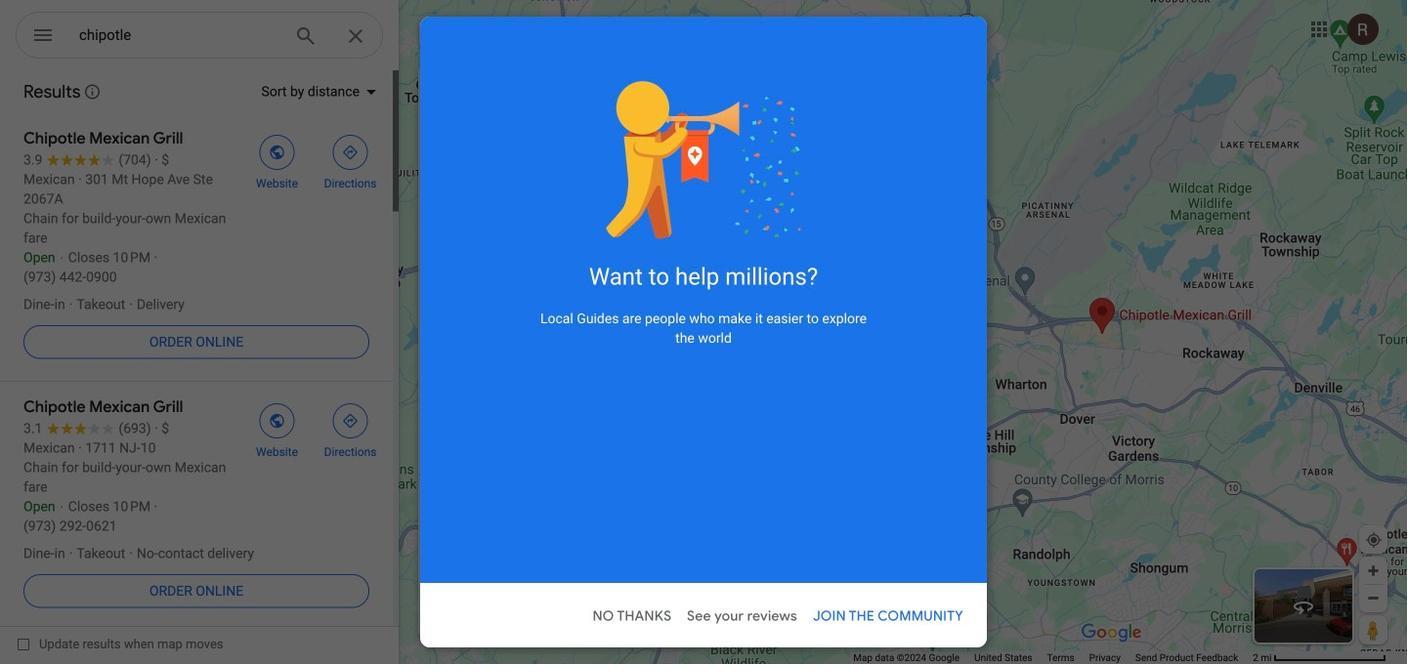 Task type: locate. For each thing, give the bounding box(es) containing it.
show street view coverage image
[[1359, 616, 1387, 645]]

None checkbox
[[18, 632, 223, 657]]

street view image
[[1292, 595, 1315, 619]]

pay, mentioned in 8 reviews radio
[[512, 623, 575, 664]]

None search field
[[16, 12, 383, 65]]

refine reviews option group
[[442, 530, 788, 664]]

tab list
[[418, 113, 817, 160]]

google maps element
[[0, 0, 1407, 664]]

1 stars, 94 reviews image
[[442, 280, 686, 302]]

5 stars, 341 reviews image
[[442, 194, 687, 216]]

2 stars, 37 reviews image
[[442, 259, 686, 280]]

none checkbox inside "google maps" element
[[18, 632, 223, 657]]



Task type: vqa. For each thing, say whether or not it's contained in the screenshot.
Add
no



Task type: describe. For each thing, give the bounding box(es) containing it.
zoom out image
[[1366, 591, 1381, 606]]

tab list inside "google maps" element
[[418, 113, 817, 160]]

fresh food, mentioned in 9 reviews radio
[[531, 576, 635, 623]]

collapse side panel image
[[818, 321, 839, 343]]

results for chipotle feed
[[0, 68, 399, 630]]

chipotle mexican grill main content
[[418, 59, 817, 664]]

3 stars, 66 reviews image
[[442, 237, 686, 259]]

zoom in image
[[1366, 564, 1381, 578]]

none search field inside "google maps" element
[[16, 12, 383, 65]]

3.9 stars image
[[709, 257, 788, 276]]

learn more about legal disclosure regarding public reviews on google maps image
[[83, 83, 101, 101]]

lettuce, mentioned in 9 reviews radio
[[442, 576, 525, 623]]

show your location image
[[1365, 532, 1383, 549]]

quick service, mentioned in 7 reviews radio
[[581, 623, 702, 664]]

cashier, mentioned in 8 reviews radio
[[641, 576, 727, 623]]

bag, mentioned in 8 reviews radio
[[442, 623, 506, 664]]

4 stars, 166 reviews image
[[442, 216, 686, 237]]



